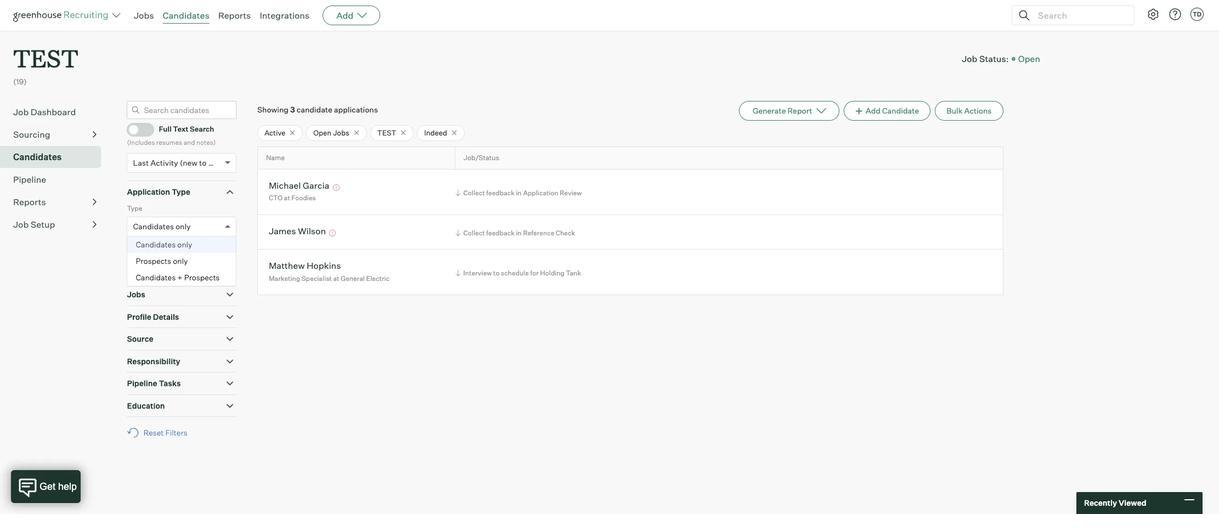 Task type: locate. For each thing, give the bounding box(es) containing it.
collect down job/status
[[464, 189, 485, 197]]

bulk
[[947, 106, 963, 115]]

last
[[133, 158, 149, 168]]

job left setup
[[13, 219, 29, 230]]

to
[[199, 158, 207, 168], [494, 269, 500, 277]]

1 vertical spatial open
[[314, 128, 332, 137]]

wilson
[[298, 226, 326, 237]]

0 vertical spatial to
[[199, 158, 207, 168]]

0 vertical spatial job
[[962, 53, 978, 64]]

matthew
[[269, 260, 305, 271]]

to left old)
[[199, 158, 207, 168]]

type down last activity (new to old) on the top left
[[172, 187, 190, 197]]

at left general
[[333, 274, 339, 283]]

james wilson link
[[269, 226, 326, 238]]

1 horizontal spatial pipeline
[[127, 379, 157, 388]]

1 vertical spatial collect
[[464, 229, 485, 237]]

job left status:
[[962, 53, 978, 64]]

full text search (includes resumes and notes)
[[127, 125, 216, 146]]

no
[[185, 266, 195, 274]]

report
[[788, 106, 813, 115]]

job setup link
[[13, 218, 97, 231]]

1 horizontal spatial test
[[377, 128, 396, 137]]

0 horizontal spatial reports link
[[13, 195, 97, 208]]

1 vertical spatial feedback
[[486, 229, 515, 237]]

only up the prospects only "option" at the left of page
[[178, 240, 192, 249]]

1 vertical spatial only
[[178, 240, 192, 249]]

application down last
[[127, 187, 170, 197]]

in for reference
[[516, 229, 522, 237]]

interview to schedule for holding tank
[[464, 269, 581, 277]]

in up collect feedback in reference check
[[516, 189, 522, 197]]

collect up interview
[[464, 229, 485, 237]]

prospects
[[136, 256, 171, 266], [141, 266, 174, 274], [184, 273, 220, 282]]

test for test
[[377, 128, 396, 137]]

at inside the matthew hopkins marketing specialist at general electric
[[333, 274, 339, 283]]

test link
[[13, 31, 78, 76]]

1 vertical spatial candidates link
[[13, 150, 97, 163]]

application
[[127, 187, 170, 197], [523, 189, 559, 197]]

0 horizontal spatial at
[[284, 194, 290, 202]]

0 vertical spatial test
[[13, 42, 78, 74]]

holding
[[540, 269, 565, 277]]

sourcing link
[[13, 128, 97, 141]]

filters
[[165, 428, 188, 438]]

Search candidates field
[[127, 101, 237, 119]]

collect
[[464, 189, 485, 197], [464, 229, 485, 237]]

2 in from the top
[[516, 229, 522, 237]]

pipeline link
[[13, 173, 97, 186]]

add inside popup button
[[337, 10, 354, 21]]

education
[[127, 401, 165, 410]]

collect feedback in reference check
[[464, 229, 575, 237]]

text
[[173, 125, 188, 134]]

1 vertical spatial at
[[333, 274, 339, 283]]

add candidate
[[866, 106, 920, 115]]

job up sourcing
[[13, 106, 29, 117]]

candidates
[[200, 246, 236, 255]]

pipeline for pipeline tasks
[[127, 379, 157, 388]]

sourcing
[[13, 129, 50, 140]]

only inside option
[[178, 240, 192, 249]]

candidates only inside candidates only option
[[136, 240, 192, 249]]

test
[[13, 42, 78, 74], [377, 128, 396, 137]]

candidates only for top candidates only option
[[133, 222, 191, 231]]

1 in from the top
[[516, 189, 522, 197]]

hopkins
[[307, 260, 341, 271]]

0 vertical spatial pipeline
[[13, 174, 46, 185]]

feedback down job/status
[[486, 189, 515, 197]]

to left schedule
[[494, 269, 500, 277]]

reports
[[218, 10, 251, 21], [13, 196, 46, 207]]

in for application
[[516, 189, 522, 197]]

0 vertical spatial reports
[[218, 10, 251, 21]]

james
[[269, 226, 296, 237]]

collect feedback in reference check link
[[454, 228, 578, 238]]

0 vertical spatial reports link
[[218, 10, 251, 21]]

test down applications
[[377, 128, 396, 137]]

only for the bottom candidates only option
[[178, 240, 192, 249]]

at
[[284, 194, 290, 202], [333, 274, 339, 283]]

only inside "option"
[[173, 256, 188, 266]]

+
[[178, 273, 183, 282]]

Search text field
[[1036, 7, 1125, 23]]

only up migrated
[[176, 222, 191, 231]]

1 vertical spatial add
[[866, 106, 881, 115]]

only down migrated
[[173, 256, 188, 266]]

1 vertical spatial job
[[13, 106, 29, 117]]

prospects on no jobs
[[141, 266, 212, 274]]

0 horizontal spatial to
[[199, 158, 207, 168]]

candidates up prospects only
[[136, 240, 176, 249]]

candidates link right jobs 'link' at top
[[163, 10, 209, 21]]

1 horizontal spatial open
[[1019, 53, 1041, 64]]

open
[[1019, 53, 1041, 64], [314, 128, 332, 137]]

Exclude migrated candidates checkbox
[[129, 246, 136, 253]]

1 collect from the top
[[464, 189, 485, 197]]

1 vertical spatial pipeline
[[127, 379, 157, 388]]

0 vertical spatial feedback
[[486, 189, 515, 197]]

feedback
[[486, 189, 515, 197], [486, 229, 515, 237]]

prospects inside "option"
[[136, 256, 171, 266]]

candidate reports are now available! apply filters and select "view in app" element
[[739, 101, 840, 121]]

2 feedback from the top
[[486, 229, 515, 237]]

open down showing 3 candidate applications
[[314, 128, 332, 137]]

application left the review at the left top of page
[[523, 189, 559, 197]]

1 vertical spatial in
[[516, 229, 522, 237]]

1 horizontal spatial at
[[333, 274, 339, 283]]

type down application type
[[127, 204, 142, 212]]

0 vertical spatial candidates link
[[163, 10, 209, 21]]

indeed
[[424, 128, 447, 137]]

0 vertical spatial candidates only
[[133, 222, 191, 231]]

job inside job dashboard link
[[13, 106, 29, 117]]

candidates only option up exclude
[[133, 222, 191, 231]]

type
[[172, 187, 190, 197], [127, 204, 142, 212]]

1 vertical spatial reports
[[13, 196, 46, 207]]

open jobs
[[314, 128, 349, 137]]

add for add
[[337, 10, 354, 21]]

1 horizontal spatial add
[[866, 106, 881, 115]]

james wilson has been in reference check for more than 10 days image
[[328, 230, 338, 237]]

pipeline for pipeline
[[13, 174, 46, 185]]

td
[[1193, 10, 1202, 18]]

recently viewed
[[1085, 499, 1147, 508]]

0 horizontal spatial pipeline
[[13, 174, 46, 185]]

checkmark image
[[132, 125, 140, 133]]

reports link up job setup "link"
[[13, 195, 97, 208]]

reports left integrations
[[218, 10, 251, 21]]

james wilson
[[269, 226, 326, 237]]

source
[[127, 334, 153, 344]]

candidates only
[[133, 222, 191, 231], [136, 240, 192, 249]]

(includes
[[127, 138, 155, 146]]

1 horizontal spatial reports
[[218, 10, 251, 21]]

bulk actions
[[947, 106, 992, 115]]

2 vertical spatial job
[[13, 219, 29, 230]]

add for add candidate
[[866, 106, 881, 115]]

1 vertical spatial type
[[127, 204, 142, 212]]

in
[[516, 189, 522, 197], [516, 229, 522, 237]]

test (19)
[[13, 42, 78, 86]]

job inside job setup "link"
[[13, 219, 29, 230]]

0 vertical spatial add
[[337, 10, 354, 21]]

pipeline
[[13, 174, 46, 185], [127, 379, 157, 388]]

candidates only option
[[133, 222, 191, 231], [128, 237, 236, 253]]

candidates down sourcing
[[13, 151, 62, 162]]

1 horizontal spatial reports link
[[218, 10, 251, 21]]

matthew hopkins marketing specialist at general electric
[[269, 260, 390, 283]]

2 vertical spatial only
[[173, 256, 188, 266]]

only
[[176, 222, 191, 231], [178, 240, 192, 249], [173, 256, 188, 266]]

candidates link up pipeline link
[[13, 150, 97, 163]]

jobs
[[134, 10, 154, 21], [333, 128, 349, 137], [196, 266, 212, 274], [127, 290, 145, 299]]

candidates down prospects only
[[136, 273, 176, 282]]

0 vertical spatial at
[[284, 194, 290, 202]]

2 collect from the top
[[464, 229, 485, 237]]

1 feedback from the top
[[486, 189, 515, 197]]

1 vertical spatial candidates only option
[[128, 237, 236, 253]]

michael garcia link
[[269, 180, 330, 193]]

michael garcia has been in application review for more than 5 days image
[[332, 184, 341, 191]]

in left reference
[[516, 229, 522, 237]]

bulk actions link
[[936, 101, 1004, 121]]

reports link
[[218, 10, 251, 21], [13, 195, 97, 208]]

active
[[265, 128, 286, 137]]

0 horizontal spatial test
[[13, 42, 78, 74]]

candidates only up prospects only
[[136, 240, 192, 249]]

list box containing candidates only
[[128, 237, 236, 286]]

0 vertical spatial only
[[176, 222, 191, 231]]

type element
[[127, 203, 237, 287]]

0 vertical spatial type
[[172, 187, 190, 197]]

candidates up exclude
[[133, 222, 174, 231]]

None field
[[128, 217, 139, 236]]

0 horizontal spatial add
[[337, 10, 354, 21]]

profile details
[[127, 312, 179, 322]]

reports up job setup
[[13, 196, 46, 207]]

1 vertical spatial candidates only
[[136, 240, 192, 249]]

prospects for prospects only
[[136, 256, 171, 266]]

reference
[[523, 229, 555, 237]]

0 vertical spatial in
[[516, 189, 522, 197]]

at right cto
[[284, 194, 290, 202]]

0 vertical spatial collect
[[464, 189, 485, 197]]

candidates only option up on
[[128, 237, 236, 253]]

pipeline down sourcing
[[13, 174, 46, 185]]

generate
[[753, 106, 786, 115]]

tasks
[[159, 379, 181, 388]]

list box
[[128, 237, 236, 286]]

name
[[266, 154, 285, 162]]

job dashboard
[[13, 106, 76, 117]]

add inside "link"
[[866, 106, 881, 115]]

feedback left reference
[[486, 229, 515, 237]]

0 vertical spatial open
[[1019, 53, 1041, 64]]

prospects only
[[136, 256, 188, 266]]

review
[[560, 189, 582, 197]]

pipeline up education
[[127, 379, 157, 388]]

candidates for the bottom candidates only option
[[136, 240, 176, 249]]

candidates only up exclude
[[133, 222, 191, 231]]

test up (19)
[[13, 42, 78, 74]]

1 vertical spatial reports link
[[13, 195, 97, 208]]

0 horizontal spatial open
[[314, 128, 332, 137]]

1 horizontal spatial to
[[494, 269, 500, 277]]

open right status:
[[1019, 53, 1041, 64]]

integrations
[[260, 10, 310, 21]]

job
[[962, 53, 978, 64], [13, 106, 29, 117], [13, 219, 29, 230]]

reports link left integrations
[[218, 10, 251, 21]]

candidates
[[163, 10, 209, 21], [13, 151, 62, 162], [133, 222, 174, 231], [136, 240, 176, 249], [136, 273, 176, 282]]

1 vertical spatial test
[[377, 128, 396, 137]]



Task type: vqa. For each thing, say whether or not it's contained in the screenshot.
Sign
no



Task type: describe. For each thing, give the bounding box(es) containing it.
check
[[556, 229, 575, 237]]

0 vertical spatial candidates only option
[[133, 222, 191, 231]]

only for the prospects only "option" at the left of page
[[173, 256, 188, 266]]

0 horizontal spatial candidates link
[[13, 150, 97, 163]]

old)
[[208, 158, 222, 168]]

job/status
[[464, 154, 500, 162]]

actions
[[965, 106, 992, 115]]

only for top candidates only option
[[176, 222, 191, 231]]

0 horizontal spatial reports
[[13, 196, 46, 207]]

electric
[[366, 274, 390, 283]]

(new
[[180, 158, 198, 168]]

details
[[153, 312, 179, 322]]

feedback for reference
[[486, 229, 515, 237]]

interview
[[464, 269, 492, 277]]

1 horizontal spatial candidates link
[[163, 10, 209, 21]]

schedule
[[501, 269, 529, 277]]

candidates for candidates + prospects option
[[136, 273, 176, 282]]

cto
[[269, 194, 283, 202]]

last activity (new to old)
[[133, 158, 222, 168]]

td button
[[1189, 5, 1207, 23]]

0 horizontal spatial type
[[127, 204, 142, 212]]

prospects for prospects on no jobs
[[141, 266, 174, 274]]

td button
[[1191, 8, 1204, 21]]

candidates + prospects option
[[128, 270, 236, 286]]

matthew hopkins link
[[269, 260, 341, 273]]

add candidate link
[[844, 101, 931, 121]]

tank
[[566, 269, 581, 277]]

(19)
[[13, 77, 27, 86]]

jobs link
[[134, 10, 154, 21]]

specialist
[[302, 274, 332, 283]]

cto at foodies
[[269, 194, 316, 202]]

pipeline tasks
[[127, 379, 181, 388]]

candidates + prospects
[[136, 273, 220, 282]]

collect feedback in application review
[[464, 189, 582, 197]]

3
[[290, 105, 295, 114]]

open for open
[[1019, 53, 1041, 64]]

feedback for application
[[486, 189, 515, 197]]

prospects only option
[[128, 253, 236, 270]]

candidates for top candidates only option
[[133, 222, 174, 231]]

garcia
[[303, 180, 330, 191]]

reset filters
[[144, 428, 188, 438]]

migrated
[[168, 246, 198, 255]]

generate report button
[[739, 101, 840, 121]]

viewed
[[1119, 499, 1147, 508]]

1 horizontal spatial application
[[523, 189, 559, 197]]

exclude
[[141, 246, 167, 255]]

candidate
[[883, 106, 920, 115]]

dashboard
[[31, 106, 76, 117]]

candidate
[[297, 105, 333, 114]]

interview to schedule for holding tank link
[[454, 268, 584, 278]]

collect for collect feedback in application review
[[464, 189, 485, 197]]

notes)
[[197, 138, 216, 146]]

marketing
[[269, 274, 300, 283]]

application type
[[127, 187, 190, 197]]

resumes
[[156, 138, 182, 146]]

last activity (new to old) option
[[133, 158, 222, 168]]

1 horizontal spatial type
[[172, 187, 190, 197]]

activity
[[151, 158, 178, 168]]

collect feedback in application review link
[[454, 188, 585, 198]]

add button
[[323, 5, 381, 25]]

on
[[175, 266, 184, 274]]

status:
[[980, 53, 1009, 64]]

reset
[[144, 428, 164, 438]]

1 vertical spatial to
[[494, 269, 500, 277]]

and
[[184, 138, 195, 146]]

profile
[[127, 312, 151, 322]]

foodies
[[292, 194, 316, 202]]

setup
[[31, 219, 55, 230]]

responsibility
[[127, 357, 180, 366]]

prospects inside option
[[184, 273, 220, 282]]

recently
[[1085, 499, 1118, 508]]

job for job setup
[[13, 219, 29, 230]]

collect for collect feedback in reference check
[[464, 229, 485, 237]]

job for job dashboard
[[13, 106, 29, 117]]

search
[[190, 125, 214, 134]]

none field inside type element
[[128, 217, 139, 236]]

job dashboard link
[[13, 105, 97, 118]]

job status:
[[962, 53, 1009, 64]]

job setup
[[13, 219, 55, 230]]

showing
[[257, 105, 289, 114]]

configure image
[[1147, 8, 1160, 21]]

showing 3 candidate applications
[[257, 105, 378, 114]]

list box inside type element
[[128, 237, 236, 286]]

exclude migrated candidates
[[141, 246, 236, 255]]

reset filters button
[[127, 423, 193, 443]]

0 horizontal spatial application
[[127, 187, 170, 197]]

applications
[[334, 105, 378, 114]]

candidates only for the bottom candidates only option
[[136, 240, 192, 249]]

test for test (19)
[[13, 42, 78, 74]]

michael garcia
[[269, 180, 330, 191]]

greenhouse recruiting image
[[13, 9, 112, 22]]

generate report
[[753, 106, 813, 115]]

candidates right jobs 'link' at top
[[163, 10, 209, 21]]

open for open jobs
[[314, 128, 332, 137]]

job for job status:
[[962, 53, 978, 64]]



